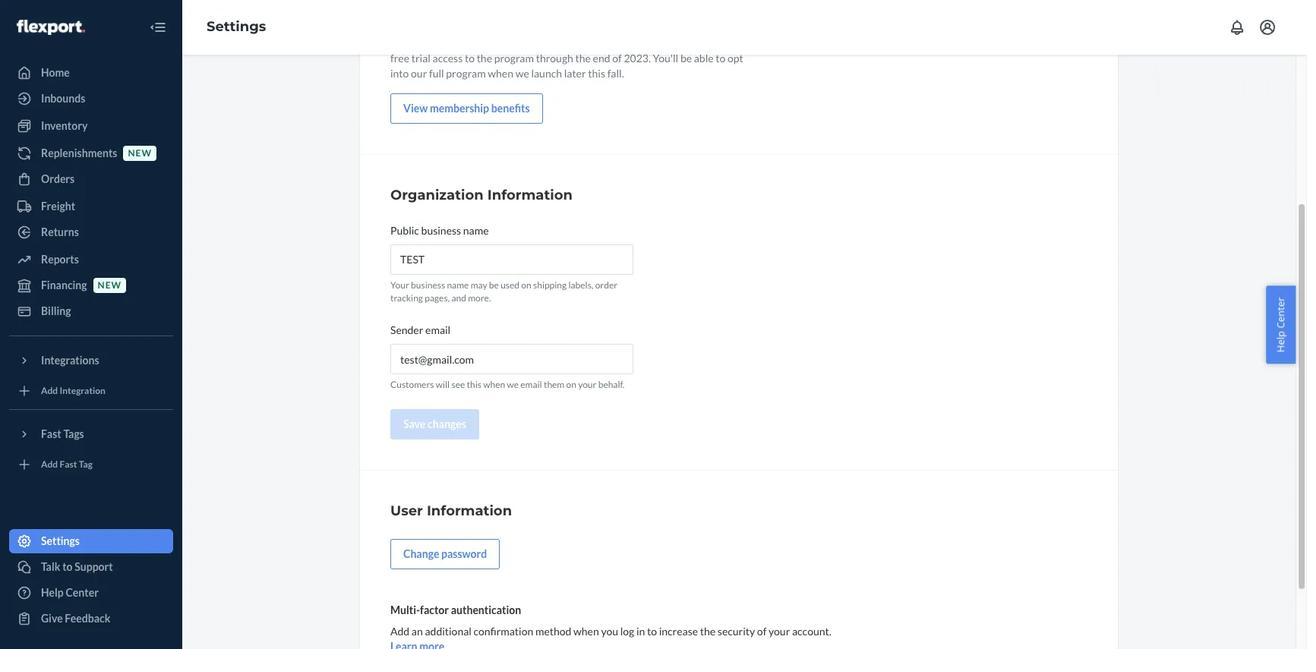 Task type: vqa. For each thing, say whether or not it's contained in the screenshot.
THE THESE INSTRUCTIONS button
no



Task type: describe. For each thing, give the bounding box(es) containing it.
used
[[501, 280, 520, 291]]

tag
[[79, 459, 93, 471]]

add an additional confirmation method when you log in to increase the security of your account.
[[391, 626, 832, 639]]

2 horizontal spatial the
[[700, 626, 716, 639]]

who
[[521, 36, 541, 49]]

tracking
[[391, 293, 423, 304]]

september
[[649, 36, 700, 49]]

your
[[391, 280, 409, 291]]

pages,
[[425, 293, 450, 304]]

open account menu image
[[1259, 18, 1277, 36]]

1 vertical spatial your
[[769, 626, 790, 639]]

factor
[[420, 604, 449, 617]]

2 horizontal spatial trial
[[620, 21, 640, 34]]

password
[[442, 548, 487, 561]]

2 vertical spatial when
[[574, 626, 599, 639]]

reports link
[[9, 248, 173, 272]]

flexport logo image
[[17, 20, 85, 35]]

0 horizontal spatial this
[[467, 379, 482, 391]]

open notifications image
[[1229, 18, 1247, 36]]

financing
[[41, 279, 87, 292]]

90
[[566, 21, 579, 34]]

close navigation image
[[149, 18, 167, 36]]

give feedback button
[[9, 607, 173, 631]]

help center link
[[9, 581, 173, 606]]

public
[[391, 224, 419, 237]]

through
[[536, 52, 574, 65]]

1 vertical spatial center
[[66, 587, 99, 600]]

support
[[75, 561, 113, 574]]

shipping
[[533, 280, 567, 291]]

fast tags
[[41, 428, 84, 441]]

benefits
[[491, 102, 530, 115]]

0 horizontal spatial trial
[[412, 52, 431, 65]]

multi-
[[391, 604, 420, 617]]

1 vertical spatial on
[[567, 379, 577, 391]]

order
[[595, 280, 618, 291]]

save changes
[[403, 418, 466, 431]]

opt
[[728, 52, 744, 65]]

Email address text field
[[391, 344, 634, 375]]

view membership benefits
[[403, 102, 530, 115]]

0 horizontal spatial email
[[426, 324, 451, 337]]

launch
[[531, 67, 562, 80]]

full
[[429, 67, 444, 80]]

their
[[571, 36, 593, 49]]

1 horizontal spatial email
[[521, 379, 542, 391]]

add for add an additional confirmation method when you log in to increase the security of your account.
[[391, 626, 410, 639]]

of inside the you are currently auto-enrolled into a 90 day free trial to our initial membership offering. users who begin their trial before september 30th, have free trial access to the program through the end of 2023. you'll be able to opt into our full program when we launch later this fall.
[[613, 52, 622, 65]]

save
[[403, 418, 426, 431]]

log
[[621, 626, 635, 639]]

1 vertical spatial we
[[507, 379, 519, 391]]

inbounds
[[41, 92, 85, 105]]

Business name text field
[[391, 245, 634, 275]]

your business name may be used on shipping labels, order tracking pages, and more.
[[391, 280, 618, 304]]

labels,
[[569, 280, 594, 291]]

1 vertical spatial when
[[484, 379, 505, 391]]

fall.
[[608, 67, 624, 80]]

talk
[[41, 561, 60, 574]]

talk to support
[[41, 561, 113, 574]]

feedback
[[65, 612, 110, 625]]

give feedback
[[41, 612, 110, 625]]

1 horizontal spatial the
[[576, 52, 591, 65]]

1 vertical spatial help
[[41, 587, 64, 600]]

are
[[410, 21, 426, 34]]

1 horizontal spatial settings link
[[207, 18, 266, 35]]

change password button
[[391, 540, 500, 570]]

in
[[637, 626, 645, 639]]

users
[[492, 36, 519, 49]]

help center inside button
[[1275, 297, 1288, 352]]

add fast tag link
[[9, 453, 173, 477]]

0 horizontal spatial settings link
[[9, 530, 173, 554]]

user
[[391, 503, 423, 520]]

currently
[[428, 21, 471, 34]]

information for user information
[[427, 503, 512, 520]]

give
[[41, 612, 63, 625]]

method
[[536, 626, 572, 639]]

inbounds link
[[9, 87, 173, 111]]

change password
[[403, 548, 487, 561]]

to inside button
[[62, 561, 73, 574]]

see
[[452, 379, 465, 391]]

0 vertical spatial your
[[578, 379, 597, 391]]

to down offering.
[[465, 52, 475, 65]]

customers will see this when we email them on your behalf.
[[391, 379, 625, 391]]

help center button
[[1267, 286, 1296, 364]]

changes
[[428, 418, 466, 431]]

freight
[[41, 200, 75, 213]]

add integration link
[[9, 379, 173, 403]]

enrolled
[[498, 21, 536, 34]]

business for public
[[421, 224, 461, 237]]

0 horizontal spatial the
[[477, 52, 492, 65]]

returns
[[41, 226, 79, 239]]

business for your
[[411, 280, 445, 291]]

1 vertical spatial fast
[[60, 459, 77, 471]]

orders
[[41, 172, 75, 185]]

increase
[[659, 626, 698, 639]]

behalf.
[[599, 379, 625, 391]]

information for organization information
[[488, 187, 573, 204]]

before
[[616, 36, 647, 49]]

billing
[[41, 305, 71, 318]]

fast tags button
[[9, 422, 173, 447]]

view membership benefits button
[[391, 93, 543, 124]]

membership inside the you are currently auto-enrolled into a 90 day free trial to our initial membership offering. users who begin their trial before september 30th, have free trial access to the program through the end of 2023. you'll be able to opt into our full program when we launch later this fall.
[[391, 36, 449, 49]]

sender
[[391, 324, 424, 337]]

account.
[[793, 626, 832, 639]]

home
[[41, 66, 70, 79]]



Task type: locate. For each thing, give the bounding box(es) containing it.
integration
[[60, 386, 106, 397]]

0 vertical spatial settings
[[207, 18, 266, 35]]

email right sender
[[426, 324, 451, 337]]

1 vertical spatial add
[[41, 459, 58, 471]]

talk to support button
[[9, 555, 173, 580]]

new up orders link
[[128, 148, 152, 159]]

when down email address text box
[[484, 379, 505, 391]]

1 vertical spatial settings link
[[9, 530, 173, 554]]

1 horizontal spatial our
[[654, 21, 670, 34]]

the down their
[[576, 52, 591, 65]]

new
[[128, 148, 152, 159], [98, 280, 122, 291]]

them
[[544, 379, 565, 391]]

free right the day
[[599, 21, 618, 34]]

help center
[[1275, 297, 1288, 352], [41, 587, 99, 600]]

to right in
[[647, 626, 657, 639]]

1 horizontal spatial free
[[599, 21, 618, 34]]

auto-
[[473, 21, 498, 34]]

1 horizontal spatial on
[[567, 379, 577, 391]]

0 horizontal spatial into
[[391, 67, 409, 80]]

0 vertical spatial new
[[128, 148, 152, 159]]

0 horizontal spatial be
[[489, 280, 499, 291]]

settings
[[207, 18, 266, 35], [41, 535, 80, 548]]

0 horizontal spatial on
[[522, 280, 532, 291]]

0 vertical spatial business
[[421, 224, 461, 237]]

0 horizontal spatial settings
[[41, 535, 80, 548]]

public business name
[[391, 224, 489, 237]]

information
[[488, 187, 573, 204], [427, 503, 512, 520]]

1 horizontal spatial be
[[681, 52, 692, 65]]

freight link
[[9, 195, 173, 219]]

trial up end
[[595, 36, 614, 49]]

business up pages,
[[411, 280, 445, 291]]

our left the full
[[411, 67, 427, 80]]

orders link
[[9, 167, 173, 191]]

on right them
[[567, 379, 577, 391]]

inventory
[[41, 119, 88, 132]]

later
[[564, 67, 586, 80]]

information up 'business name' text box
[[488, 187, 573, 204]]

0 vertical spatial we
[[516, 67, 529, 80]]

0 vertical spatial center
[[1275, 297, 1288, 328]]

be inside your business name may be used on shipping labels, order tracking pages, and more.
[[489, 280, 499, 291]]

1 vertical spatial name
[[447, 280, 469, 291]]

0 vertical spatial on
[[522, 280, 532, 291]]

to right talk
[[62, 561, 73, 574]]

we left launch
[[516, 67, 529, 80]]

the left security
[[700, 626, 716, 639]]

30th,
[[702, 36, 727, 49]]

0 vertical spatial help center
[[1275, 297, 1288, 352]]

name inside your business name may be used on shipping labels, order tracking pages, and more.
[[447, 280, 469, 291]]

1 horizontal spatial settings
[[207, 18, 266, 35]]

offering.
[[451, 36, 490, 49]]

add left an
[[391, 626, 410, 639]]

0 vertical spatial into
[[538, 21, 557, 34]]

1 horizontal spatial trial
[[595, 36, 614, 49]]

we
[[516, 67, 529, 80], [507, 379, 519, 391]]

0 vertical spatial name
[[463, 224, 489, 237]]

1 horizontal spatial your
[[769, 626, 790, 639]]

membership down the full
[[430, 102, 489, 115]]

0 vertical spatial email
[[426, 324, 451, 337]]

0 vertical spatial trial
[[620, 21, 640, 34]]

our up september
[[654, 21, 670, 34]]

begin
[[543, 36, 568, 49]]

view membership benefits link
[[391, 93, 543, 124]]

add down fast tags
[[41, 459, 58, 471]]

1 vertical spatial settings
[[41, 535, 80, 548]]

this right see
[[467, 379, 482, 391]]

when inside the you are currently auto-enrolled into a 90 day free trial to our initial membership offering. users who begin their trial before september 30th, have free trial access to the program through the end of 2023. you'll be able to opt into our full program when we launch later this fall.
[[488, 67, 514, 80]]

free down you
[[391, 52, 410, 65]]

0 horizontal spatial of
[[613, 52, 622, 65]]

2023.
[[624, 52, 651, 65]]

your
[[578, 379, 597, 391], [769, 626, 790, 639]]

fast left tag
[[60, 459, 77, 471]]

add for add integration
[[41, 386, 58, 397]]

will
[[436, 379, 450, 391]]

name for your business name may be used on shipping labels, order tracking pages, and more.
[[447, 280, 469, 291]]

0 horizontal spatial your
[[578, 379, 597, 391]]

2 vertical spatial add
[[391, 626, 410, 639]]

authentication
[[451, 604, 521, 617]]

an
[[412, 626, 423, 639]]

0 horizontal spatial center
[[66, 587, 99, 600]]

email left them
[[521, 379, 542, 391]]

0 horizontal spatial free
[[391, 52, 410, 65]]

able
[[694, 52, 714, 65]]

integrations button
[[9, 349, 173, 373]]

of up fall.
[[613, 52, 622, 65]]

change
[[403, 548, 439, 561]]

on
[[522, 280, 532, 291], [567, 379, 577, 391]]

1 horizontal spatial this
[[588, 67, 606, 80]]

security
[[718, 626, 755, 639]]

0 vertical spatial fast
[[41, 428, 61, 441]]

membership down are
[[391, 36, 449, 49]]

replenishments
[[41, 147, 117, 160]]

1 vertical spatial business
[[411, 280, 445, 291]]

user information
[[391, 503, 512, 520]]

be inside the you are currently auto-enrolled into a 90 day free trial to our initial membership offering. users who begin their trial before september 30th, have free trial access to the program through the end of 2023. you'll be able to opt into our full program when we launch later this fall.
[[681, 52, 692, 65]]

you are currently auto-enrolled into a 90 day free trial to our initial membership offering. users who begin their trial before september 30th, have free trial access to the program through the end of 2023. you'll be able to opt into our full program when we launch later this fall.
[[391, 21, 751, 80]]

2 vertical spatial trial
[[412, 52, 431, 65]]

0 horizontal spatial help
[[41, 587, 64, 600]]

0 vertical spatial this
[[588, 67, 606, 80]]

program down users
[[494, 52, 534, 65]]

when down users
[[488, 67, 514, 80]]

you
[[391, 21, 408, 34]]

name for public business name
[[463, 224, 489, 237]]

fast left tags
[[41, 428, 61, 441]]

1 horizontal spatial help center
[[1275, 297, 1288, 352]]

name down organization information on the left
[[463, 224, 489, 237]]

information up password
[[427, 503, 512, 520]]

1 horizontal spatial into
[[538, 21, 557, 34]]

1 vertical spatial be
[[489, 280, 499, 291]]

name
[[463, 224, 489, 237], [447, 280, 469, 291]]

business inside your business name may be used on shipping labels, order tracking pages, and more.
[[411, 280, 445, 291]]

1 horizontal spatial center
[[1275, 297, 1288, 328]]

the down offering.
[[477, 52, 492, 65]]

0 vertical spatial of
[[613, 52, 622, 65]]

name up and
[[447, 280, 469, 291]]

1 vertical spatial help center
[[41, 587, 99, 600]]

customers
[[391, 379, 434, 391]]

1 vertical spatial our
[[411, 67, 427, 80]]

1 vertical spatial trial
[[595, 36, 614, 49]]

on inside your business name may be used on shipping labels, order tracking pages, and more.
[[522, 280, 532, 291]]

add left "integration"
[[41, 386, 58, 397]]

0 horizontal spatial new
[[98, 280, 122, 291]]

into left the full
[[391, 67, 409, 80]]

initial
[[672, 21, 698, 34]]

membership inside button
[[430, 102, 489, 115]]

help inside button
[[1275, 331, 1288, 352]]

end
[[593, 52, 611, 65]]

when left you
[[574, 626, 599, 639]]

to up before
[[642, 21, 652, 34]]

1 vertical spatial new
[[98, 280, 122, 291]]

0 vertical spatial program
[[494, 52, 534, 65]]

business
[[421, 224, 461, 237], [411, 280, 445, 291]]

1 horizontal spatial program
[[494, 52, 534, 65]]

1 vertical spatial into
[[391, 67, 409, 80]]

0 vertical spatial free
[[599, 21, 618, 34]]

the
[[477, 52, 492, 65], [576, 52, 591, 65], [700, 626, 716, 639]]

we down email address text box
[[507, 379, 519, 391]]

be right may
[[489, 280, 499, 291]]

fast
[[41, 428, 61, 441], [60, 459, 77, 471]]

program
[[494, 52, 534, 65], [446, 67, 486, 80]]

this inside the you are currently auto-enrolled into a 90 day free trial to our initial membership offering. users who begin their trial before september 30th, have free trial access to the program through the end of 2023. you'll be able to opt into our full program when we launch later this fall.
[[588, 67, 606, 80]]

center inside button
[[1275, 297, 1288, 328]]

integrations
[[41, 354, 99, 367]]

your left the account.
[[769, 626, 790, 639]]

save changes button
[[391, 410, 479, 440]]

business down organization
[[421, 224, 461, 237]]

1 vertical spatial information
[[427, 503, 512, 520]]

sender email
[[391, 324, 451, 337]]

trial
[[620, 21, 640, 34], [595, 36, 614, 49], [412, 52, 431, 65]]

0 horizontal spatial help center
[[41, 587, 99, 600]]

be left "able"
[[681, 52, 692, 65]]

1 horizontal spatial of
[[757, 626, 767, 639]]

tags
[[63, 428, 84, 441]]

add fast tag
[[41, 459, 93, 471]]

1 vertical spatial program
[[446, 67, 486, 80]]

we inside the you are currently auto-enrolled into a 90 day free trial to our initial membership offering. users who begin their trial before september 30th, have free trial access to the program through the end of 2023. you'll be able to opt into our full program when we launch later this fall.
[[516, 67, 529, 80]]

0 horizontal spatial our
[[411, 67, 427, 80]]

0 vertical spatial be
[[681, 52, 692, 65]]

may
[[471, 280, 487, 291]]

new for replenishments
[[128, 148, 152, 159]]

home link
[[9, 61, 173, 85]]

this down end
[[588, 67, 606, 80]]

your left 'behalf.'
[[578, 379, 597, 391]]

to left 'opt'
[[716, 52, 726, 65]]

on right used
[[522, 280, 532, 291]]

1 vertical spatial membership
[[430, 102, 489, 115]]

0 vertical spatial help
[[1275, 331, 1288, 352]]

membership
[[391, 36, 449, 49], [430, 102, 489, 115]]

1 vertical spatial of
[[757, 626, 767, 639]]

1 horizontal spatial new
[[128, 148, 152, 159]]

center
[[1275, 297, 1288, 328], [66, 587, 99, 600]]

0 vertical spatial settings link
[[207, 18, 266, 35]]

new for financing
[[98, 280, 122, 291]]

confirmation
[[474, 626, 534, 639]]

0 vertical spatial information
[[488, 187, 573, 204]]

into left a
[[538, 21, 557, 34]]

billing link
[[9, 299, 173, 324]]

reports
[[41, 253, 79, 266]]

you
[[601, 626, 619, 639]]

0 vertical spatial our
[[654, 21, 670, 34]]

free
[[599, 21, 618, 34], [391, 52, 410, 65]]

0 vertical spatial membership
[[391, 36, 449, 49]]

1 vertical spatial free
[[391, 52, 410, 65]]

help
[[1275, 331, 1288, 352], [41, 587, 64, 600]]

and
[[452, 293, 466, 304]]

add for add fast tag
[[41, 459, 58, 471]]

organization
[[391, 187, 484, 204]]

returns link
[[9, 220, 173, 245]]

of right security
[[757, 626, 767, 639]]

organization information
[[391, 187, 573, 204]]

1 vertical spatial email
[[521, 379, 542, 391]]

0 vertical spatial when
[[488, 67, 514, 80]]

new down reports link
[[98, 280, 122, 291]]

a
[[559, 21, 564, 34]]

have
[[729, 36, 751, 49]]

0 vertical spatial add
[[41, 386, 58, 397]]

program down the access
[[446, 67, 486, 80]]

trial up before
[[620, 21, 640, 34]]

access
[[433, 52, 463, 65]]

additional
[[425, 626, 472, 639]]

more.
[[468, 293, 491, 304]]

1 horizontal spatial help
[[1275, 331, 1288, 352]]

fast inside dropdown button
[[41, 428, 61, 441]]

add
[[41, 386, 58, 397], [41, 459, 58, 471], [391, 626, 410, 639]]

1 vertical spatial this
[[467, 379, 482, 391]]

trial up the full
[[412, 52, 431, 65]]

0 horizontal spatial program
[[446, 67, 486, 80]]



